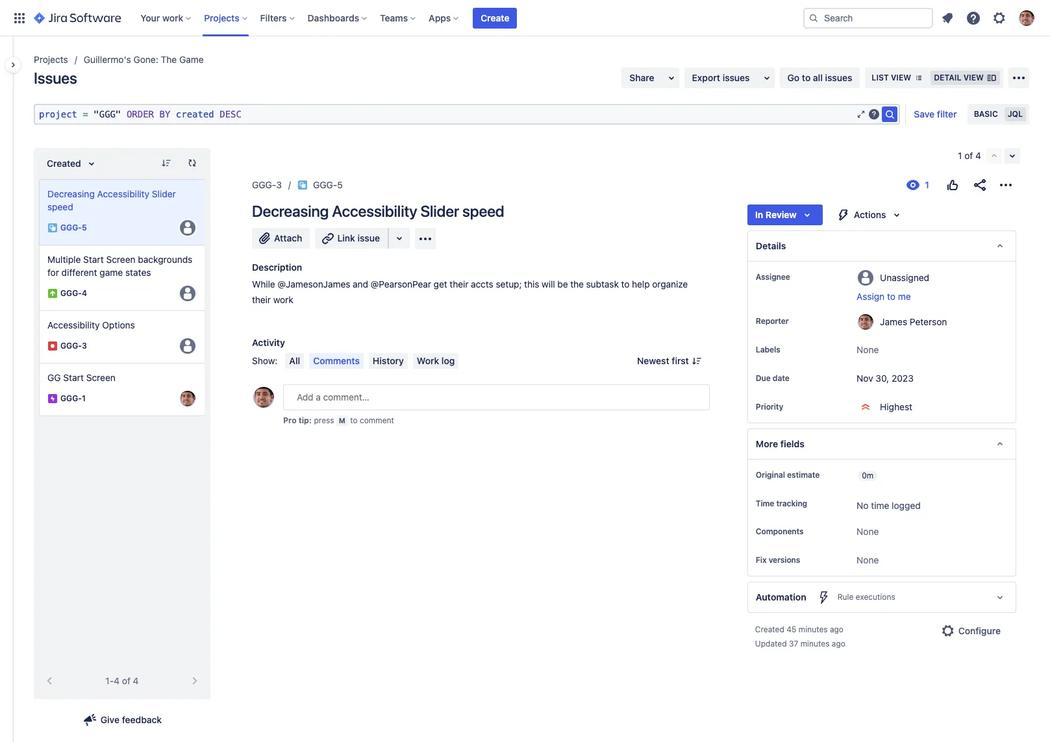Task type: vqa. For each thing, say whether or not it's contained in the screenshot.
"Search" "Field"
yes



Task type: locate. For each thing, give the bounding box(es) containing it.
screen up game
[[106, 254, 136, 265]]

0 vertical spatial created
[[47, 158, 81, 169]]

ggg- up multiple in the top of the page
[[60, 223, 82, 233]]

to left the me
[[888, 291, 896, 302]]

0 vertical spatial of
[[965, 150, 974, 161]]

your work button
[[137, 7, 196, 28]]

1 vertical spatial ggg-3
[[60, 341, 87, 351]]

history button
[[369, 353, 408, 369]]

add app image
[[418, 231, 433, 247]]

0 vertical spatial decreasing
[[47, 188, 95, 199]]

open export issues dropdown image
[[759, 70, 775, 86]]

project = "ggg" order by created desc
[[39, 109, 242, 120]]

ago down rule
[[830, 625, 844, 635]]

settings image
[[992, 10, 1008, 26]]

issues
[[723, 72, 750, 83], [826, 72, 853, 83]]

4
[[976, 150, 982, 161], [82, 289, 87, 299], [114, 676, 120, 687], [133, 676, 139, 687]]

of right 1-
[[122, 676, 131, 687]]

0 horizontal spatial 3
[[82, 341, 87, 351]]

share
[[630, 72, 655, 83]]

screen right the gg
[[86, 372, 116, 383]]

0 horizontal spatial work
[[162, 12, 183, 23]]

0 vertical spatial their
[[450, 279, 469, 290]]

ggg-3
[[252, 179, 282, 190], [60, 341, 87, 351]]

1 horizontal spatial sub task image
[[298, 180, 308, 190]]

menu bar containing all
[[283, 353, 462, 369]]

5 up "link"
[[337, 179, 343, 190]]

1 vertical spatial work
[[273, 294, 293, 305]]

0 vertical spatial none
[[857, 344, 879, 355]]

multiple start screen backgrounds for different game states
[[47, 254, 193, 278]]

view right detail
[[964, 73, 984, 83]]

accts
[[471, 279, 494, 290]]

@pearsonpear
[[371, 279, 431, 290]]

1 vertical spatial 5
[[82, 223, 87, 233]]

0 horizontal spatial view
[[891, 73, 912, 83]]

3 left ggg-5 link on the top left of page
[[276, 179, 282, 190]]

ggg-3 right bug image
[[60, 341, 87, 351]]

1 vertical spatial ggg-5
[[60, 223, 87, 233]]

1 up vote options: no one has voted for this issue yet. icon
[[958, 150, 963, 161]]

accessibility
[[97, 188, 150, 199], [332, 202, 417, 220], [47, 320, 100, 331]]

work down while
[[273, 294, 293, 305]]

1 horizontal spatial decreasing accessibility slider speed
[[252, 202, 505, 220]]

decreasing accessibility slider speed up issue on the top left
[[252, 202, 505, 220]]

3 down 'accessibility options'
[[82, 341, 87, 351]]

3 none from the top
[[857, 555, 879, 566]]

created left order by icon
[[47, 158, 81, 169]]

0 vertical spatial 1
[[958, 150, 963, 161]]

0 vertical spatial work
[[162, 12, 183, 23]]

4 down different
[[82, 289, 87, 299]]

projects link
[[34, 52, 68, 68]]

1 horizontal spatial ggg-3
[[252, 179, 282, 190]]

accessibility up issue on the top left
[[332, 202, 417, 220]]

view for detail view
[[964, 73, 984, 83]]

1 horizontal spatial 5
[[337, 179, 343, 190]]

desc
[[220, 109, 242, 120]]

0 vertical spatial 5
[[337, 179, 343, 190]]

1 horizontal spatial 1
[[958, 150, 963, 161]]

1 vertical spatial screen
[[86, 372, 116, 383]]

work
[[162, 12, 183, 23], [273, 294, 293, 305]]

sub task image left ggg-5 link on the top left of page
[[298, 180, 308, 190]]

1 horizontal spatial issues
[[826, 72, 853, 83]]

projects button
[[200, 7, 253, 28]]

jira software image
[[34, 10, 121, 26], [34, 10, 121, 26]]

issues right all
[[826, 72, 853, 83]]

save
[[914, 109, 935, 120]]

export issues button
[[685, 68, 775, 88]]

original estimate
[[756, 470, 820, 480]]

sort descending image
[[161, 158, 172, 168]]

0 horizontal spatial speed
[[47, 201, 73, 212]]

created
[[47, 158, 81, 169], [756, 625, 785, 635]]

subtask
[[586, 279, 619, 290]]

sub task image up multiple in the top of the page
[[47, 223, 58, 233]]

0 horizontal spatial 5
[[82, 223, 87, 233]]

view
[[891, 73, 912, 83], [964, 73, 984, 83]]

epic image
[[47, 394, 58, 404]]

due date
[[756, 374, 790, 383]]

none for james
[[857, 344, 879, 355]]

labels
[[756, 345, 781, 355]]

none up nov
[[857, 344, 879, 355]]

1 view from the left
[[891, 73, 912, 83]]

vote options: no one has voted for this issue yet. image
[[945, 177, 961, 193]]

1 vertical spatial slider
[[421, 202, 459, 220]]

0 vertical spatial projects
[[204, 12, 240, 23]]

filters
[[260, 12, 287, 23]]

menu bar
[[283, 353, 462, 369]]

press
[[314, 416, 334, 426]]

0 vertical spatial ago
[[830, 625, 844, 635]]

time tracking
[[756, 499, 808, 509]]

issues right export
[[723, 72, 750, 83]]

1 horizontal spatial created
[[756, 625, 785, 635]]

2 vertical spatial accessibility
[[47, 320, 100, 331]]

created for created 45 minutes ago updated 37 minutes ago
[[756, 625, 785, 635]]

james
[[880, 316, 908, 327]]

5
[[337, 179, 343, 190], [82, 223, 87, 233]]

automation element
[[748, 582, 1017, 614]]

0 vertical spatial slider
[[152, 188, 176, 199]]

banner containing your work
[[0, 0, 1051, 36]]

primary element
[[8, 0, 804, 36]]

issues
[[34, 69, 77, 87]]

original
[[756, 470, 786, 480]]

ago right "37"
[[832, 640, 846, 649]]

JQL query field
[[35, 105, 857, 123]]

1-
[[106, 676, 114, 687]]

feedback
[[122, 715, 162, 726]]

teams
[[380, 12, 408, 23]]

4 up the share icon
[[976, 150, 982, 161]]

reporter
[[756, 316, 789, 326]]

created up updated
[[756, 625, 785, 635]]

0 horizontal spatial 1
[[82, 394, 86, 404]]

work right your
[[162, 12, 183, 23]]

1 issues from the left
[[723, 72, 750, 83]]

fields
[[781, 439, 805, 450]]

their down while
[[252, 294, 271, 305]]

open share dialog image
[[664, 70, 679, 86]]

created inside "created 45 minutes ago updated 37 minutes ago"
[[756, 625, 785, 635]]

assignee pin to top. only you can see pinned fields. image
[[793, 272, 804, 283]]

go to all issues link
[[780, 68, 860, 88]]

james peterson
[[880, 316, 948, 327]]

0 horizontal spatial decreasing
[[47, 188, 95, 199]]

your
[[141, 12, 160, 23]]

no time logged
[[857, 500, 921, 511]]

1 horizontal spatial view
[[964, 73, 984, 83]]

1 none from the top
[[857, 344, 879, 355]]

start up different
[[83, 254, 104, 265]]

save filter
[[914, 109, 957, 120]]

projects inside popup button
[[204, 12, 240, 23]]

decreasing up attach
[[252, 202, 329, 220]]

minutes
[[799, 625, 828, 635], [801, 640, 830, 649]]

start right the gg
[[63, 372, 84, 383]]

get
[[434, 279, 447, 290]]

banner
[[0, 0, 1051, 36]]

order
[[127, 109, 154, 120]]

components pin to top. only you can see pinned fields. image
[[807, 527, 817, 538]]

0 horizontal spatial their
[[252, 294, 271, 305]]

start for gg
[[63, 372, 84, 383]]

copy link to issue image
[[340, 179, 351, 190]]

view right the list
[[891, 73, 912, 83]]

link web pages and more image
[[392, 231, 407, 246]]

to left help
[[622, 279, 630, 290]]

none down no
[[857, 527, 879, 538]]

1 vertical spatial of
[[122, 676, 131, 687]]

to inside description while @jamesonjames and @pearsonpear get their accts setup; this will be the subtask to help organize their work
[[622, 279, 630, 290]]

assign to me
[[857, 291, 911, 302]]

ggg-5 up multiple in the top of the page
[[60, 223, 87, 233]]

backgrounds
[[138, 254, 193, 265]]

5 up different
[[82, 223, 87, 233]]

1 horizontal spatial work
[[273, 294, 293, 305]]

none up rule executions
[[857, 555, 879, 566]]

labels pin to top. only you can see pinned fields. image
[[783, 345, 794, 355]]

1 vertical spatial ago
[[832, 640, 846, 649]]

their
[[450, 279, 469, 290], [252, 294, 271, 305]]

2 none from the top
[[857, 527, 879, 538]]

appswitcher icon image
[[12, 10, 27, 26]]

1 vertical spatial projects
[[34, 54, 68, 65]]

dashboards
[[308, 12, 359, 23]]

1 horizontal spatial ggg-5
[[313, 179, 343, 190]]

1 horizontal spatial slider
[[421, 202, 459, 220]]

ggg- for gg start screen
[[60, 394, 82, 404]]

projects left 'filters'
[[204, 12, 240, 23]]

0 vertical spatial start
[[83, 254, 104, 265]]

search image
[[883, 107, 898, 122]]

notifications image
[[940, 10, 956, 26]]

to inside button
[[888, 291, 896, 302]]

ggg- up attach button
[[252, 179, 276, 190]]

2 vertical spatial none
[[857, 555, 879, 566]]

minutes right 45
[[799, 625, 828, 635]]

due date pin to top. only you can see pinned fields. image
[[792, 374, 803, 384]]

speed
[[47, 201, 73, 212], [463, 202, 505, 220]]

issues inside button
[[723, 72, 750, 83]]

0 horizontal spatial ggg-3
[[60, 341, 87, 351]]

ggg- for multiple start screen backgrounds for different game states
[[60, 289, 82, 299]]

slider down sort descending icon
[[152, 188, 176, 199]]

by
[[159, 109, 170, 120]]

create
[[481, 12, 510, 23]]

=
[[83, 109, 88, 120]]

0 vertical spatial ggg-5
[[313, 179, 343, 190]]

game
[[100, 267, 123, 278]]

decreasing accessibility slider speed down order by icon
[[47, 188, 176, 212]]

1 horizontal spatial decreasing
[[252, 202, 329, 220]]

actions button
[[828, 205, 913, 225]]

start inside multiple start screen backgrounds for different game states
[[83, 254, 104, 265]]

0 horizontal spatial projects
[[34, 54, 68, 65]]

nov 30, 2023
[[857, 373, 914, 384]]

@jamesonjames
[[278, 279, 350, 290]]

your profile and settings image
[[1019, 10, 1035, 26]]

ggg- right epic icon
[[60, 394, 82, 404]]

projects up issues
[[34, 54, 68, 65]]

give feedback button
[[75, 710, 170, 731]]

ggg-3 link
[[252, 177, 282, 193]]

0 horizontal spatial sub task image
[[47, 223, 58, 233]]

4 right 1-
[[133, 676, 139, 687]]

0 horizontal spatial ggg-5
[[60, 223, 87, 233]]

45
[[787, 625, 797, 635]]

created
[[176, 109, 214, 120]]

gg
[[47, 372, 61, 383]]

projects for projects link
[[34, 54, 68, 65]]

created button
[[39, 153, 107, 174]]

2 view from the left
[[964, 73, 984, 83]]

1 vertical spatial start
[[63, 372, 84, 383]]

0 vertical spatial sub task image
[[298, 180, 308, 190]]

actions
[[854, 209, 887, 220]]

ggg- for accessibility options
[[60, 341, 82, 351]]

created inside popup button
[[47, 158, 81, 169]]

minutes right "37"
[[801, 640, 830, 649]]

projects for projects popup button
[[204, 12, 240, 23]]

1 vertical spatial none
[[857, 527, 879, 538]]

rule executions
[[838, 593, 896, 603]]

more fields element
[[748, 429, 1017, 460]]

of up the share icon
[[965, 150, 974, 161]]

gone:
[[134, 54, 158, 65]]

ggg- right bug image
[[60, 341, 82, 351]]

list view
[[872, 73, 912, 83]]

1 vertical spatial created
[[756, 625, 785, 635]]

slider
[[152, 188, 176, 199], [421, 202, 459, 220]]

review
[[766, 209, 797, 220]]

screen for gg
[[86, 372, 116, 383]]

ggg-5 up "link"
[[313, 179, 343, 190]]

ggg- right improvement image
[[60, 289, 82, 299]]

configure link
[[933, 621, 1009, 642]]

actions image
[[999, 177, 1014, 193]]

0 vertical spatial screen
[[106, 254, 136, 265]]

comments button
[[309, 353, 364, 369]]

decreasing down the created popup button
[[47, 188, 95, 199]]

their right get
[[450, 279, 469, 290]]

newest
[[637, 355, 670, 366]]

1 horizontal spatial projects
[[204, 12, 240, 23]]

link
[[338, 233, 355, 244]]

0 horizontal spatial issues
[[723, 72, 750, 83]]

0 horizontal spatial created
[[47, 158, 81, 169]]

1 horizontal spatial 3
[[276, 179, 282, 190]]

accessibility up bug image
[[47, 320, 100, 331]]

m
[[339, 416, 346, 425]]

sub task image
[[298, 180, 308, 190], [47, 223, 58, 233]]

screen inside multiple start screen backgrounds for different game states
[[106, 254, 136, 265]]

decreasing
[[47, 188, 95, 199], [252, 202, 329, 220]]

slider up add app image
[[421, 202, 459, 220]]

2023
[[892, 373, 914, 384]]

accessibility down order by icon
[[97, 188, 150, 199]]

start for multiple
[[83, 254, 104, 265]]

ggg-3 up attach button
[[252, 179, 282, 190]]

1 down 'gg start screen'
[[82, 394, 86, 404]]

issue
[[358, 233, 380, 244]]



Task type: describe. For each thing, give the bounding box(es) containing it.
configure
[[959, 626, 1001, 637]]

none for no
[[857, 527, 879, 538]]

organize
[[653, 279, 688, 290]]

1 of 4
[[958, 150, 982, 161]]

automation
[[756, 592, 807, 603]]

original estimate pin to top. only you can see pinned fields. image
[[823, 470, 833, 481]]

all
[[813, 72, 823, 83]]

1 vertical spatial decreasing
[[252, 202, 329, 220]]

your work
[[141, 12, 183, 23]]

work inside popup button
[[162, 12, 183, 23]]

pro tip: press m to comment
[[283, 416, 394, 426]]

options
[[102, 320, 135, 331]]

guillermo's
[[84, 54, 131, 65]]

newest first image
[[692, 356, 702, 366]]

link issue
[[338, 233, 380, 244]]

date
[[773, 374, 790, 383]]

1-4 of 4
[[106, 676, 139, 687]]

all
[[289, 355, 300, 366]]

fix versions
[[756, 556, 801, 566]]

be
[[558, 279, 568, 290]]

and
[[353, 279, 368, 290]]

create button
[[473, 7, 518, 28]]

refresh image
[[187, 158, 198, 168]]

editor image
[[857, 109, 867, 120]]

give feedback
[[101, 715, 162, 726]]

0 vertical spatial 3
[[276, 179, 282, 190]]

priority
[[756, 402, 784, 412]]

profile image of james peterson image
[[253, 387, 274, 408]]

while
[[252, 279, 275, 290]]

unassigned
[[880, 272, 930, 283]]

peterson
[[910, 316, 948, 327]]

guillermo's gone: the game
[[84, 54, 204, 65]]

filters button
[[256, 7, 300, 28]]

0 vertical spatial accessibility
[[97, 188, 150, 199]]

import and bulk change issues image
[[1012, 70, 1027, 86]]

1 vertical spatial 3
[[82, 341, 87, 351]]

logged
[[892, 500, 921, 511]]

0 horizontal spatial decreasing accessibility slider speed
[[47, 188, 176, 212]]

to left all
[[802, 72, 811, 83]]

for
[[47, 267, 59, 278]]

work log button
[[413, 353, 459, 369]]

30,
[[876, 373, 890, 384]]

created for created
[[47, 158, 81, 169]]

estimate
[[788, 470, 820, 480]]

ggg- for decreasing accessibility slider speed
[[60, 223, 82, 233]]

details
[[756, 240, 786, 251]]

work inside description while @jamesonjames and @pearsonpear get their accts setup; this will be the subtask to help organize their work
[[273, 294, 293, 305]]

help image
[[966, 10, 982, 26]]

0 horizontal spatial of
[[122, 676, 131, 687]]

accessibility options
[[47, 320, 135, 331]]

multiple
[[47, 254, 81, 265]]

ggg-4
[[60, 289, 87, 299]]

1 vertical spatial sub task image
[[47, 223, 58, 233]]

attach button
[[252, 228, 310, 249]]

comments
[[313, 355, 360, 366]]

history
[[373, 355, 404, 366]]

fix
[[756, 556, 767, 566]]

syntax help image
[[870, 109, 880, 120]]

view for list view
[[891, 73, 912, 83]]

improvement image
[[47, 288, 58, 299]]

time tracking pin to top. only you can see pinned fields. image
[[810, 499, 821, 509]]

assign to me button
[[857, 290, 1003, 303]]

nov
[[857, 373, 874, 384]]

updated
[[756, 640, 787, 649]]

ggg-5 link
[[313, 177, 343, 193]]

tracking
[[777, 499, 808, 509]]

sidebar navigation image
[[0, 52, 29, 78]]

more fields
[[756, 439, 805, 450]]

go to all issues
[[788, 72, 853, 83]]

Search field
[[804, 7, 934, 28]]

help
[[632, 279, 650, 290]]

to right m at left bottom
[[350, 416, 358, 426]]

1 vertical spatial 1
[[82, 394, 86, 404]]

comment
[[360, 416, 394, 426]]

time
[[756, 499, 775, 509]]

detail view
[[934, 73, 984, 83]]

search image
[[809, 13, 819, 23]]

no
[[857, 500, 869, 511]]

attach
[[274, 233, 302, 244]]

bug image
[[47, 341, 58, 352]]

all button
[[286, 353, 304, 369]]

link issue button
[[315, 228, 389, 249]]

1 vertical spatial accessibility
[[332, 202, 417, 220]]

highest
[[880, 402, 913, 413]]

2 issues from the left
[[826, 72, 853, 83]]

components
[[756, 527, 804, 537]]

show:
[[252, 355, 278, 366]]

dashboards button
[[304, 7, 372, 28]]

me
[[898, 291, 911, 302]]

different
[[62, 267, 97, 278]]

in
[[756, 209, 764, 220]]

share image
[[973, 177, 988, 193]]

0 vertical spatial minutes
[[799, 625, 828, 635]]

4 up the give on the bottom of the page
[[114, 676, 120, 687]]

order by image
[[84, 156, 99, 172]]

this
[[524, 279, 540, 290]]

in review button
[[748, 205, 823, 225]]

1 horizontal spatial of
[[965, 150, 974, 161]]

the
[[571, 279, 584, 290]]

rule
[[838, 593, 854, 603]]

guillermo's gone: the game link
[[84, 52, 204, 68]]

detail
[[934, 73, 962, 83]]

newest first
[[637, 355, 689, 366]]

reporter pin to top. only you can see pinned fields. image
[[792, 316, 802, 327]]

teams button
[[376, 7, 421, 28]]

1 vertical spatial minutes
[[801, 640, 830, 649]]

project
[[39, 109, 77, 120]]

export
[[692, 72, 721, 83]]

1 horizontal spatial their
[[450, 279, 469, 290]]

1 vertical spatial their
[[252, 294, 271, 305]]

Add a comment… field
[[283, 385, 710, 411]]

activity
[[252, 337, 285, 348]]

ggg- left copy link to issue icon
[[313, 179, 337, 190]]

first
[[672, 355, 689, 366]]

assign
[[857, 291, 885, 302]]

5 inside ggg-5 link
[[337, 179, 343, 190]]

0 vertical spatial ggg-3
[[252, 179, 282, 190]]

screen for multiple
[[106, 254, 136, 265]]

setup;
[[496, 279, 522, 290]]

ggg-1
[[60, 394, 86, 404]]

0 horizontal spatial slider
[[152, 188, 176, 199]]

details element
[[748, 231, 1017, 262]]

james peterson image
[[180, 391, 196, 407]]

1 horizontal spatial speed
[[463, 202, 505, 220]]

"ggg"
[[94, 109, 121, 120]]

time
[[871, 500, 890, 511]]



